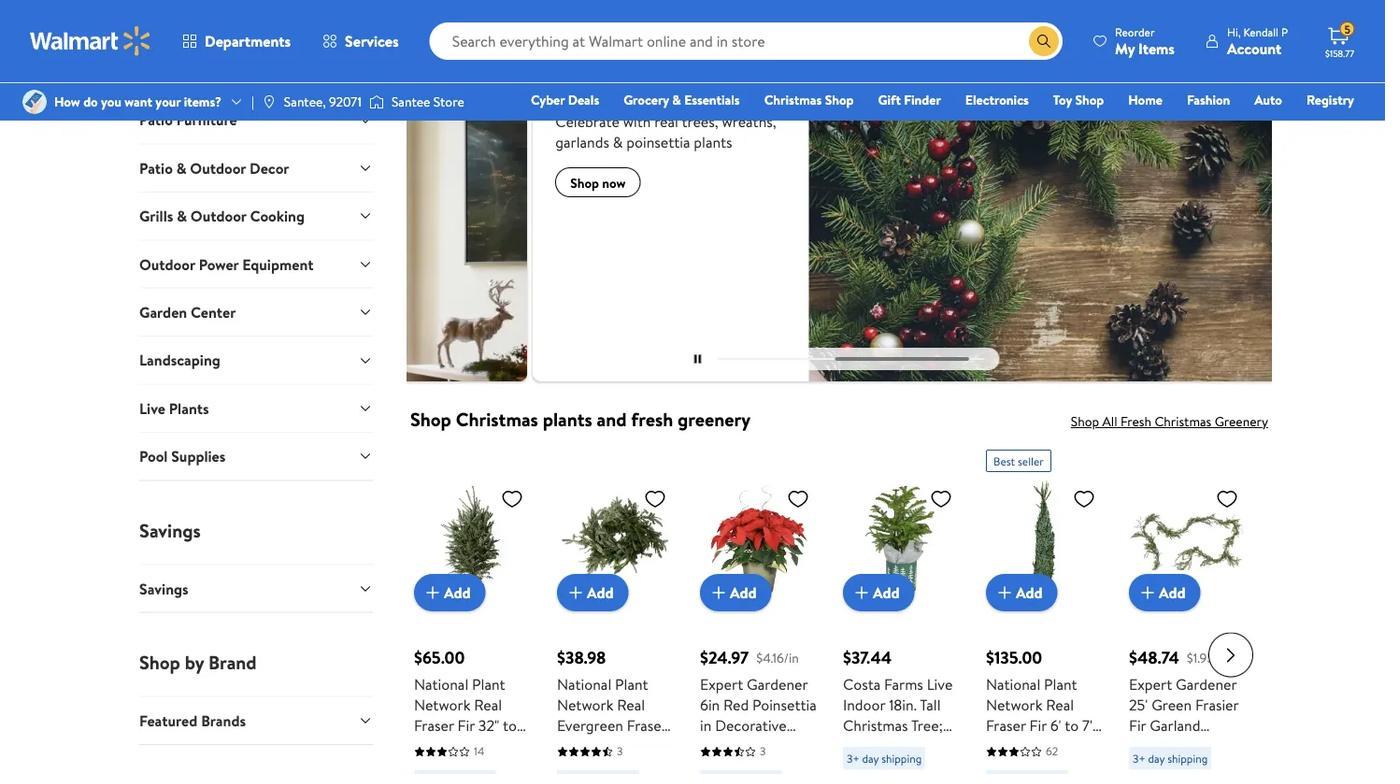 Task type: describe. For each thing, give the bounding box(es) containing it.
hi,
[[1227, 24, 1241, 40]]

& inside the holidays are here! celebrate with real trees, wreaths, garlands & poinsettia plants
[[751, 132, 761, 152]]

6in
[[700, 694, 720, 715]]

store
[[434, 93, 464, 111]]

equipment
[[242, 254, 314, 274]]

live plants
[[139, 398, 209, 418]]

$24.97 $4.16/in expert gardener 6in red poinsettia in decorative container
[[700, 646, 817, 756]]

live inside $48.74 $1.95/ft expert gardener 25' green frasier fir garland holiday live plant (1 pack)
[[1182, 736, 1207, 756]]

1 3+ from the left
[[847, 750, 860, 766]]

real inside the $135.00 national plant network real fraser fir 6' to 7' tall fresh cut christmas
[[1046, 694, 1074, 715]]

container
[[700, 736, 765, 756]]

& for patio & outdoor decor
[[176, 157, 187, 178]]

42"
[[414, 736, 436, 756]]

product group containing $24.97
[[700, 442, 817, 774]]

outdoor inside outdoor power equipment dropdown button
[[139, 254, 195, 274]]

7'
[[1083, 715, 1093, 736]]

expert for $24.97
[[700, 674, 743, 694]]

items?
[[184, 93, 222, 111]]

reorder my items
[[1115, 24, 1175, 58]]

christmas left the 'greenery'
[[1155, 412, 1212, 430]]

1 vertical spatial plants
[[543, 406, 592, 432]]

grills
[[139, 206, 173, 226]]

fresh
[[631, 406, 673, 432]]

best seller
[[994, 453, 1044, 469]]

national plant network real evergreen fraser fir 20' fresh cut christmas garland image
[[557, 479, 674, 596]]

18in.
[[889, 694, 917, 715]]

shop for shop all fresh christmas greenery
[[1071, 412, 1100, 430]]

add to favorites list, expert gardener 6in red poinsettia in decorative container image
[[787, 487, 810, 510]]

fresh right all
[[1121, 412, 1152, 430]]

plant inside $48.74 $1.95/ft expert gardener 25' green frasier fir garland holiday live plant (1 pack)
[[1211, 736, 1244, 756]]

poinsettia
[[753, 694, 817, 715]]

add to favorites list, national plant network real evergreen fraser fir 20' fresh cut christmas garland image
[[644, 487, 667, 510]]

product group containing $38.98
[[557, 442, 674, 774]]

you
[[101, 93, 121, 111]]

shop christmas plants and fresh greenery
[[410, 406, 751, 432]]

garden
[[139, 302, 187, 322]]

grocery & essentials
[[624, 91, 740, 109]]

product group containing $135.00
[[986, 442, 1103, 774]]

green
[[1152, 694, 1192, 715]]

trees,
[[820, 111, 856, 132]]

reorder
[[1115, 24, 1155, 40]]

shop all fresh christmas greenery
[[1071, 412, 1269, 430]]

20'
[[578, 736, 598, 756]]

national plant network real fraser fir 32" to 42" tall fresh cut table top christmas tree with stand image
[[414, 479, 531, 596]]

fresh inside $65.00 national plant network real fraser fir 32" to 42" tall fresh cut table
[[464, 736, 499, 756]]

tall for $65.00
[[439, 736, 460, 756]]

1 savings from the top
[[139, 517, 201, 543]]

deals
[[568, 91, 599, 109]]

by
[[185, 649, 204, 675]]

plants
[[169, 398, 209, 418]]

toy
[[1053, 91, 1072, 109]]

national plant network real fraser fir 6' to 7' tall fresh cut christmas tree with no lights image
[[986, 479, 1103, 596]]

items
[[1139, 38, 1175, 58]]

4 add from the left
[[873, 582, 900, 603]]

add button for $48.74
[[1129, 574, 1201, 611]]

real for $65.00
[[474, 694, 502, 715]]

home
[[1129, 91, 1163, 109]]

plant for $38.98
[[615, 674, 648, 694]]

landscaping button
[[139, 336, 373, 384]]

cooking
[[250, 206, 305, 226]]

p
[[1282, 24, 1288, 40]]

2 3+ day shipping from the left
[[1133, 750, 1208, 766]]

all
[[1103, 412, 1118, 430]]

how do you want your items?
[[54, 93, 222, 111]]

cyber deals
[[531, 91, 599, 109]]

brand
[[209, 649, 257, 675]]

christmas up add to favorites list, national plant network real fraser fir 32" to 42" tall fresh cut table top christmas tree with stand icon
[[456, 406, 538, 432]]

& for grocery & essentials
[[672, 91, 681, 109]]

are
[[819, 74, 850, 105]]

add button for $65.00
[[414, 574, 486, 611]]

fraser for $65.00
[[414, 715, 454, 736]]

live plants button
[[139, 384, 373, 432]]

$48.74 $1.95/ft expert gardener 25' green frasier fir garland holiday live plant (1 pack)
[[1129, 646, 1244, 774]]

add to favorites list, costa farms live indoor 18in. tall christmas tree; bright, direct sunlight plant in 6in. christmas green ceramic planter image
[[930, 487, 953, 510]]

poinsettia
[[764, 132, 828, 152]]

greenery
[[1215, 412, 1269, 430]]

power
[[199, 254, 239, 274]]

christmas inside christmas shop "link"
[[764, 91, 822, 109]]

product group containing $37.44
[[843, 442, 960, 774]]

garden center button
[[139, 288, 373, 336]]

services
[[345, 31, 399, 51]]

Search search field
[[430, 22, 1063, 60]]

3 for $24.97
[[760, 743, 766, 759]]

registry one debit
[[1211, 91, 1355, 135]]

$135.00 national plant network real fraser fir 6' to 7' tall fresh cut christmas 
[[986, 646, 1093, 774]]

tall inside the $37.44 costa farms live indoor 18in. tall christmas tree; bright, direct sunlight plan
[[920, 694, 941, 715]]

costa
[[843, 674, 881, 694]]

next slide for product carousel list image
[[1209, 633, 1254, 677]]

$38.98
[[557, 646, 606, 669]]

walmart+ link
[[1290, 116, 1363, 136]]

$37.44
[[843, 646, 892, 669]]

santee
[[392, 93, 430, 111]]

santee, 92071
[[284, 93, 362, 111]]

holiday
[[1129, 736, 1178, 756]]

wreaths,
[[860, 111, 914, 132]]

the
[[693, 74, 729, 105]]

auto
[[1255, 91, 1283, 109]]

here!
[[855, 74, 906, 105]]

with
[[761, 111, 789, 132]]

featured brands button
[[139, 696, 373, 744]]

plants inside the holidays are here! celebrate with real trees, wreaths, garlands & poinsettia plants
[[832, 132, 870, 152]]

patio & outdoor decor button
[[139, 143, 373, 192]]

plant for $65.00
[[472, 674, 505, 694]]

add button for $24.97
[[700, 574, 772, 611]]

furniture
[[176, 109, 237, 130]]

|
[[251, 93, 254, 111]]

add for $24.97
[[730, 582, 757, 603]]

5 add from the left
[[1016, 582, 1043, 603]]

real
[[792, 111, 816, 132]]

farms
[[884, 674, 924, 694]]

decorative
[[715, 715, 787, 736]]

evergreen
[[557, 715, 624, 736]]

add to cart image for $24.97
[[708, 581, 730, 604]]

add to favorites list, national plant network real fraser fir 32" to 42" tall fresh cut table top christmas tree with stand image
[[501, 487, 524, 510]]

electronics
[[966, 91, 1029, 109]]

center
[[191, 302, 236, 322]]

christmas shop link
[[756, 90, 862, 110]]



Task type: vqa. For each thing, say whether or not it's contained in the screenshot.
Jewelry
no



Task type: locate. For each thing, give the bounding box(es) containing it.
expert inside $24.97 $4.16/in expert gardener 6in red poinsettia in decorative container
[[700, 674, 743, 694]]

fir inside $65.00 national plant network real fraser fir 32" to 42" tall fresh cut table
[[458, 715, 475, 736]]

patio furniture button
[[139, 95, 373, 143]]

3 real from the left
[[1046, 694, 1074, 715]]

tall right 18in.
[[920, 694, 941, 715]]

add up $38.98
[[587, 582, 614, 603]]

product group containing $48.74
[[1129, 442, 1246, 774]]

in
[[700, 715, 712, 736]]

add up $24.97
[[730, 582, 757, 603]]

pool supplies button
[[139, 432, 373, 480]]

real left the 'in'
[[617, 694, 645, 715]]

tall left 62 on the bottom right of the page
[[986, 736, 1007, 756]]

expert for $48.74
[[1129, 674, 1173, 694]]

3 down decorative
[[760, 743, 766, 759]]

1 horizontal spatial expert
[[1129, 674, 1173, 694]]

national down $135.00 at the bottom right of the page
[[986, 674, 1041, 694]]

product group
[[414, 442, 531, 774], [557, 442, 674, 774], [700, 442, 817, 774], [843, 442, 960, 774], [986, 442, 1103, 774], [1129, 442, 1246, 774]]

5 product group from the left
[[986, 442, 1103, 774]]

add button for $38.98
[[557, 574, 629, 611]]

outdoor power equipment button
[[139, 240, 373, 288]]

bright,
[[843, 736, 887, 756]]

25'
[[1129, 694, 1148, 715]]

fir inside the $135.00 national plant network real fraser fir 6' to 7' tall fresh cut christmas
[[1030, 715, 1047, 736]]

grills & outdoor cooking
[[139, 206, 305, 226]]

live right pack)
[[1182, 736, 1207, 756]]

& right the grocery
[[672, 91, 681, 109]]

gardener inside $48.74 $1.95/ft expert gardener 25' green frasier fir garland holiday live plant (1 pack)
[[1176, 674, 1237, 694]]

patio for patio & outdoor decor
[[139, 157, 173, 178]]

3 for $38.98
[[617, 743, 623, 759]]

2 3 from the left
[[760, 743, 766, 759]]

add to cart image for $38.98
[[565, 581, 587, 604]]

3+ day shipping
[[847, 750, 922, 766], [1133, 750, 1208, 766]]

cyber
[[531, 91, 565, 109]]

fashion link
[[1179, 90, 1239, 110]]

0 vertical spatial patio
[[139, 109, 173, 130]]

0 horizontal spatial plants
[[543, 406, 592, 432]]

national inside $65.00 national plant network real fraser fir 32" to 42" tall fresh cut table
[[414, 674, 469, 694]]

plant for $135.00
[[1044, 674, 1077, 694]]

cut for $65.00
[[503, 736, 527, 756]]

2 horizontal spatial fraser
[[986, 715, 1026, 736]]

0 horizontal spatial live
[[139, 398, 165, 418]]

1 add to cart image from the left
[[422, 581, 444, 604]]

2 national from the left
[[557, 674, 612, 694]]

expert gardener 25' green frasier fir garland holiday live plant (1 pack) image
[[1129, 479, 1246, 596]]

add to cart image
[[565, 581, 587, 604], [708, 581, 730, 604]]

3+ down indoor
[[847, 750, 860, 766]]

clear search field text image
[[1007, 34, 1022, 49]]

direct
[[891, 736, 932, 756]]

expert gardener 6in red poinsettia in decorative container image
[[700, 479, 817, 596]]

tall right 42"
[[439, 736, 460, 756]]

1 horizontal spatial national
[[557, 674, 612, 694]]

departments
[[205, 31, 291, 51]]

real up 14
[[474, 694, 502, 715]]

$1.95/ft
[[1187, 648, 1229, 667]]

landscaping
[[139, 350, 220, 370]]

1 horizontal spatial gardener
[[1176, 674, 1237, 694]]

3 add button from the left
[[700, 574, 772, 611]]

add to cart image up $37.44
[[851, 581, 873, 604]]

1 3 from the left
[[617, 743, 623, 759]]

one
[[1211, 117, 1239, 135]]

to
[[503, 715, 517, 736], [1065, 715, 1079, 736]]

shipping
[[882, 750, 922, 766], [1168, 750, 1208, 766]]

2 to from the left
[[1065, 715, 1079, 736]]

live inside live plants dropdown button
[[139, 398, 165, 418]]

patio furniture
[[139, 109, 237, 130]]

outdoor up power
[[191, 206, 247, 226]]

gardener for $48.74
[[1176, 674, 1237, 694]]

2 horizontal spatial cut
[[1050, 736, 1074, 756]]

patio for patio furniture
[[139, 109, 173, 130]]

3 right '20''
[[617, 743, 623, 759]]

1 add button from the left
[[414, 574, 486, 611]]

1 horizontal spatial to
[[1065, 715, 1079, 736]]

cyber deals link
[[523, 90, 608, 110]]

to for $135.00
[[1065, 715, 1079, 736]]

0 horizontal spatial national
[[414, 674, 469, 694]]

add to cart image up $65.00
[[422, 581, 444, 604]]

add button up $65.00
[[414, 574, 486, 611]]

0 vertical spatial outdoor
[[190, 157, 246, 178]]

christmas up "real"
[[764, 91, 822, 109]]

add up $135.00 at the bottom right of the page
[[1016, 582, 1043, 603]]

to for $65.00
[[503, 715, 517, 736]]

cut right 32"
[[503, 736, 527, 756]]

gardener for $24.97
[[747, 674, 808, 694]]

expert
[[700, 674, 743, 694], [1129, 674, 1173, 694]]

1 horizontal spatial plants
[[832, 132, 870, 152]]

indoor
[[843, 694, 886, 715]]

0 horizontal spatial  image
[[22, 90, 47, 114]]

departments button
[[166, 19, 307, 64]]

fir left 32"
[[458, 715, 475, 736]]

add to cart image up $24.97
[[708, 581, 730, 604]]

5
[[1345, 21, 1351, 37]]

3 national from the left
[[986, 674, 1041, 694]]

0 horizontal spatial add to cart image
[[565, 581, 587, 604]]

2 network from the left
[[557, 694, 614, 715]]

1 horizontal spatial live
[[927, 674, 953, 694]]

how
[[54, 93, 80, 111]]

0 horizontal spatial expert
[[700, 674, 743, 694]]

0 horizontal spatial gardener
[[747, 674, 808, 694]]

 image
[[22, 90, 47, 114], [262, 94, 277, 109]]

add to cart image for national plant network real fraser fir 32" to 42" tall fresh cut table top christmas tree with stand image
[[422, 581, 444, 604]]

1 horizontal spatial tall
[[920, 694, 941, 715]]

christmas up sunlight
[[843, 715, 908, 736]]

1 fraser from the left
[[414, 715, 454, 736]]

0 horizontal spatial fraser
[[414, 715, 454, 736]]

product group containing $65.00
[[414, 442, 531, 774]]

add up $65.00
[[444, 582, 471, 603]]

3 fraser from the left
[[986, 715, 1026, 736]]

fraser inside the $135.00 national plant network real fraser fir 6' to 7' tall fresh cut christmas
[[986, 715, 1026, 736]]

registry link
[[1299, 90, 1363, 110]]

sunlight
[[843, 756, 896, 774]]

plant inside $65.00 national plant network real fraser fir 32" to 42" tall fresh cut table
[[472, 674, 505, 694]]

outdoor inside grills & outdoor cooking dropdown button
[[191, 206, 247, 226]]

fir left garland
[[1129, 715, 1147, 736]]

outdoor inside patio & outdoor decor "dropdown button"
[[190, 157, 246, 178]]

debit
[[1243, 117, 1275, 135]]

plants left and
[[543, 406, 592, 432]]

1 horizontal spatial cut
[[640, 736, 664, 756]]

network for $65.00
[[414, 694, 471, 715]]

add to cart image for expert gardener 25' green frasier fir garland holiday live plant (1 pack) image
[[1137, 581, 1159, 604]]

add for $38.98
[[587, 582, 614, 603]]

3 add to cart image from the left
[[994, 581, 1016, 604]]

cut inside $65.00 national plant network real fraser fir 32" to 42" tall fresh cut table
[[503, 736, 527, 756]]

1 network from the left
[[414, 694, 471, 715]]

add to cart image
[[422, 581, 444, 604], [851, 581, 873, 604], [994, 581, 1016, 604], [1137, 581, 1159, 604]]

savings inside dropdown button
[[139, 578, 189, 599]]

0 horizontal spatial real
[[474, 694, 502, 715]]

shop
[[825, 91, 854, 109], [1075, 91, 1104, 109], [410, 406, 451, 432], [1071, 412, 1100, 430], [139, 649, 180, 675]]

0 horizontal spatial 3+
[[847, 750, 860, 766]]

2 horizontal spatial real
[[1046, 694, 1074, 715]]

2 horizontal spatial live
[[1182, 736, 1207, 756]]

finder
[[904, 91, 941, 109]]

fir
[[458, 715, 475, 736], [1030, 715, 1047, 736], [1129, 715, 1147, 736], [557, 736, 574, 756]]

add up $48.74
[[1159, 582, 1186, 603]]

1 horizontal spatial  image
[[262, 94, 277, 109]]

fir inside $48.74 $1.95/ft expert gardener 25' green frasier fir garland holiday live plant (1 pack)
[[1129, 715, 1147, 736]]

patio right you
[[139, 109, 173, 130]]

 image left how
[[22, 90, 47, 114]]

network inside $65.00 national plant network real fraser fir 32" to 42" tall fresh cut table
[[414, 694, 471, 715]]

1 add to cart image from the left
[[565, 581, 587, 604]]

national for $38.98
[[557, 674, 612, 694]]

fraser inside $38.98 national plant network real evergreen fraser fir 20' fresh cut chris
[[627, 715, 667, 736]]

network up 42"
[[414, 694, 471, 715]]

real left 7'
[[1046, 694, 1074, 715]]

add for $48.74
[[1159, 582, 1186, 603]]

live right farms
[[927, 674, 953, 694]]

6 add from the left
[[1159, 582, 1186, 603]]

walmart+
[[1299, 117, 1355, 135]]

national down $38.98
[[557, 674, 612, 694]]

add button up $135.00 at the bottom right of the page
[[986, 574, 1058, 611]]

categories
[[139, 48, 228, 74]]

1 horizontal spatial add to cart image
[[708, 581, 730, 604]]

day left direct
[[862, 750, 879, 766]]

add to cart image for costa farms live indoor 18in. tall christmas tree; bright, direct sunlight plant in 6in. christmas green ceramic planter image in the bottom right of the page
[[851, 581, 873, 604]]

fir left '20''
[[557, 736, 574, 756]]

network left 6'
[[986, 694, 1043, 715]]

add to cart image for national plant network real fraser fir 6' to 7' tall fresh cut christmas tree with no lights image
[[994, 581, 1016, 604]]

shop by brand
[[139, 649, 257, 675]]

real inside $38.98 national plant network real evergreen fraser fir 20' fresh cut chris
[[617, 694, 645, 715]]

day
[[862, 750, 879, 766], [1148, 750, 1165, 766]]

1 horizontal spatial day
[[1148, 750, 1165, 766]]

6 add button from the left
[[1129, 574, 1201, 611]]

2 expert from the left
[[1129, 674, 1173, 694]]

2 horizontal spatial network
[[986, 694, 1043, 715]]

3+ down 25'
[[1133, 750, 1146, 766]]

fraser left 6'
[[986, 715, 1026, 736]]

to inside $65.00 national plant network real fraser fir 32" to 42" tall fresh cut table
[[503, 715, 517, 736]]

1 to from the left
[[503, 715, 517, 736]]

plant inside the $135.00 national plant network real fraser fir 6' to 7' tall fresh cut christmas
[[1044, 674, 1077, 694]]

fresh inside $38.98 national plant network real evergreen fraser fir 20' fresh cut chris
[[601, 736, 637, 756]]

1 3+ day shipping from the left
[[847, 750, 922, 766]]

Walmart Site-Wide search field
[[430, 22, 1063, 60]]

4 product group from the left
[[843, 442, 960, 774]]

add to favorites list, expert gardener 25' green frasier fir garland holiday live plant (1 pack) image
[[1216, 487, 1239, 510]]

1 product group from the left
[[414, 442, 531, 774]]

fraser inside $65.00 national plant network real fraser fir 32" to 42" tall fresh cut table
[[414, 715, 454, 736]]

0 horizontal spatial 3
[[617, 743, 623, 759]]

shop all fresh christmas greenery link
[[1071, 412, 1269, 430]]

gardener down $1.95/ft
[[1176, 674, 1237, 694]]

2 vertical spatial live
[[1182, 736, 1207, 756]]

1 cut from the left
[[503, 736, 527, 756]]

plant down frasier
[[1211, 736, 1244, 756]]

fresh left 62 on the bottom right of the page
[[1011, 736, 1046, 756]]

pause image
[[695, 355, 701, 363]]

search icon image
[[1037, 34, 1052, 49]]

expert down $24.97
[[700, 674, 743, 694]]

celebrate
[[693, 111, 758, 132]]

plant inside $38.98 national plant network real evergreen fraser fir 20' fresh cut chris
[[615, 674, 648, 694]]

0 horizontal spatial network
[[414, 694, 471, 715]]

and
[[597, 406, 627, 432]]

cut for $135.00
[[1050, 736, 1074, 756]]

live
[[139, 398, 165, 418], [927, 674, 953, 694], [1182, 736, 1207, 756]]

add to cart image up $48.74
[[1137, 581, 1159, 604]]

add button up $24.97
[[700, 574, 772, 611]]

national for $65.00
[[414, 674, 469, 694]]

network for $38.98
[[557, 694, 614, 715]]

national inside $38.98 national plant network real evergreen fraser fir 20' fresh cut chris
[[557, 674, 612, 694]]

best
[[994, 453, 1015, 469]]

national inside the $135.00 national plant network real fraser fir 6' to 7' tall fresh cut christmas
[[986, 674, 1041, 694]]

1 vertical spatial patio
[[139, 157, 173, 178]]

3+
[[847, 750, 860, 766], [1133, 750, 1146, 766]]

outdoor power equipment
[[139, 254, 314, 274]]

& inside "dropdown button"
[[176, 157, 187, 178]]

1 add from the left
[[444, 582, 471, 603]]

0 horizontal spatial cut
[[503, 736, 527, 756]]

patio inside dropdown button
[[139, 109, 173, 130]]

 image for santee, 92071
[[262, 94, 277, 109]]

want
[[125, 93, 152, 111]]

holidays
[[734, 74, 814, 105]]

fresh inside the $135.00 national plant network real fraser fir 6' to 7' tall fresh cut christmas
[[1011, 736, 1046, 756]]

fraser for $135.00
[[986, 715, 1026, 736]]

1 vertical spatial outdoor
[[191, 206, 247, 226]]

gift finder link
[[870, 90, 950, 110]]

gardener down "$4.16/in" on the right bottom of the page
[[747, 674, 808, 694]]

2 savings from the top
[[139, 578, 189, 599]]

1 shipping from the left
[[882, 750, 922, 766]]

red
[[724, 694, 749, 715]]

outdoor
[[190, 157, 246, 178], [191, 206, 247, 226], [139, 254, 195, 274]]

fresh
[[1121, 412, 1152, 430], [464, 736, 499, 756], [601, 736, 637, 756], [1011, 736, 1046, 756]]

pack)
[[1143, 756, 1178, 774]]

christmas inside the $37.44 costa farms live indoor 18in. tall christmas tree; bright, direct sunlight plan
[[843, 715, 908, 736]]

1 horizontal spatial 3+
[[1133, 750, 1146, 766]]

fraser right evergreen
[[627, 715, 667, 736]]

shop inside toy shop link
[[1075, 91, 1104, 109]]

to right 32"
[[503, 715, 517, 736]]

1 vertical spatial live
[[927, 674, 953, 694]]

1 expert from the left
[[700, 674, 743, 694]]

savings up by in the left bottom of the page
[[139, 578, 189, 599]]

3 cut from the left
[[1050, 736, 1074, 756]]

& for grills & outdoor cooking
[[177, 206, 187, 226]]

 image
[[369, 93, 384, 111]]

0 vertical spatial savings
[[139, 517, 201, 543]]

1 real from the left
[[474, 694, 502, 715]]

real
[[474, 694, 502, 715], [617, 694, 645, 715], [1046, 694, 1074, 715]]

3 network from the left
[[986, 694, 1043, 715]]

outdoor up grills & outdoor cooking
[[190, 157, 246, 178]]

fresh right '20''
[[601, 736, 637, 756]]

services button
[[307, 19, 415, 64]]

national
[[414, 674, 469, 694], [557, 674, 612, 694], [986, 674, 1041, 694]]

your
[[156, 93, 181, 111]]

2 vertical spatial outdoor
[[139, 254, 195, 274]]

62
[[1046, 743, 1058, 759]]

add to cart image up $38.98
[[565, 581, 587, 604]]

1 horizontal spatial real
[[617, 694, 645, 715]]

gift
[[878, 91, 901, 109]]

shipping down the tree;
[[882, 750, 922, 766]]

shipping down garland
[[1168, 750, 1208, 766]]

2 shipping from the left
[[1168, 750, 1208, 766]]

6'
[[1051, 715, 1062, 736]]

2 add to cart image from the left
[[708, 581, 730, 604]]

cut left the 'in'
[[640, 736, 664, 756]]

1 horizontal spatial network
[[557, 694, 614, 715]]

walmart image
[[30, 26, 151, 56]]

to left 7'
[[1065, 715, 1079, 736]]

1 horizontal spatial shipping
[[1168, 750, 1208, 766]]

1 national from the left
[[414, 674, 469, 694]]

2 real from the left
[[617, 694, 645, 715]]

account
[[1227, 38, 1282, 58]]

featured
[[139, 710, 198, 731]]

add to favorites list, national plant network real fraser fir 6' to 7' tall fresh cut christmas tree with no lights image
[[1073, 487, 1096, 510]]

fraser left 32"
[[414, 715, 454, 736]]

patio up grills
[[139, 157, 173, 178]]

2 add to cart image from the left
[[851, 581, 873, 604]]

$24.97
[[700, 646, 749, 669]]

outdoor up the garden
[[139, 254, 195, 274]]

2 add button from the left
[[557, 574, 629, 611]]

plant up evergreen
[[615, 674, 648, 694]]

 image right |
[[262, 94, 277, 109]]

0 horizontal spatial day
[[862, 750, 879, 766]]

live left plants
[[139, 398, 165, 418]]

2 cut from the left
[[640, 736, 664, 756]]

$135.00
[[986, 646, 1043, 669]]

fir left 6'
[[1030, 715, 1047, 736]]

1 day from the left
[[862, 750, 879, 766]]

32"
[[478, 715, 500, 736]]

carousel controls navigation
[[679, 348, 1000, 370]]

& left with
[[751, 132, 761, 152]]

0 horizontal spatial 3+ day shipping
[[847, 750, 922, 766]]

real inside $65.00 national plant network real fraser fir 32" to 42" tall fresh cut table
[[474, 694, 502, 715]]

real for $38.98
[[617, 694, 645, 715]]

do
[[83, 93, 98, 111]]

christmas
[[764, 91, 822, 109], [456, 406, 538, 432], [1155, 412, 1212, 430], [843, 715, 908, 736], [986, 756, 1051, 774]]

christmas down 6'
[[986, 756, 1051, 774]]

shop inside christmas shop "link"
[[825, 91, 854, 109]]

cut left 7'
[[1050, 736, 1074, 756]]

to inside the $135.00 national plant network real fraser fir 6' to 7' tall fresh cut christmas
[[1065, 715, 1079, 736]]

add up $37.44
[[873, 582, 900, 603]]

4 add button from the left
[[843, 574, 915, 611]]

expert inside $48.74 $1.95/ft expert gardener 25' green frasier fir garland holiday live plant (1 pack)
[[1129, 674, 1173, 694]]

toy shop
[[1053, 91, 1104, 109]]

2 3+ from the left
[[1133, 750, 1146, 766]]

patio inside "dropdown button"
[[139, 157, 173, 178]]

& down patio furniture
[[176, 157, 187, 178]]

2 add from the left
[[587, 582, 614, 603]]

3 add from the left
[[730, 582, 757, 603]]

2 horizontal spatial tall
[[986, 736, 1007, 756]]

garlands
[[693, 132, 747, 152]]

add
[[444, 582, 471, 603], [587, 582, 614, 603], [730, 582, 757, 603], [873, 582, 900, 603], [1016, 582, 1043, 603], [1159, 582, 1186, 603]]

outdoor for cooking
[[191, 206, 247, 226]]

plant up 6'
[[1044, 674, 1077, 694]]

christmas inside the $135.00 national plant network real fraser fir 6' to 7' tall fresh cut christmas
[[986, 756, 1051, 774]]

1 gardener from the left
[[747, 674, 808, 694]]

add for $65.00
[[444, 582, 471, 603]]

day right (1
[[1148, 750, 1165, 766]]

1 horizontal spatial 3
[[760, 743, 766, 759]]

network inside the $135.00 national plant network real fraser fir 6' to 7' tall fresh cut christmas
[[986, 694, 1043, 715]]

add to cart image up $135.00 at the bottom right of the page
[[994, 581, 1016, 604]]

supplies
[[171, 446, 226, 466]]

registry
[[1307, 91, 1355, 109]]

0 horizontal spatial to
[[503, 715, 517, 736]]

costa farms live indoor 18in. tall christmas tree; bright, direct sunlight plant in 6in. christmas green ceramic planter image
[[843, 479, 960, 596]]

2 product group from the left
[[557, 442, 674, 774]]

national down $65.00
[[414, 674, 469, 694]]

3+ day shipping down the tree;
[[847, 750, 922, 766]]

gardener inside $24.97 $4.16/in expert gardener 6in red poinsettia in decorative container
[[747, 674, 808, 694]]

2 gardener from the left
[[1176, 674, 1237, 694]]

2 fraser from the left
[[627, 715, 667, 736]]

5 add button from the left
[[986, 574, 1058, 611]]

fresh right 42"
[[464, 736, 499, 756]]

0 vertical spatial plants
[[832, 132, 870, 152]]

$37.44 costa farms live indoor 18in. tall christmas tree; bright, direct sunlight plan
[[843, 646, 953, 774]]

3 product group from the left
[[700, 442, 817, 774]]

& inside dropdown button
[[177, 206, 187, 226]]

shop for shop by brand
[[139, 649, 180, 675]]

 image for how do you want your items?
[[22, 90, 47, 114]]

tall inside $65.00 national plant network real fraser fir 32" to 42" tall fresh cut table
[[439, 736, 460, 756]]

$158.77
[[1326, 47, 1355, 59]]

plant up 32"
[[472, 674, 505, 694]]

fir inside $38.98 national plant network real evergreen fraser fir 20' fresh cut chris
[[557, 736, 574, 756]]

2 patio from the top
[[139, 157, 173, 178]]

network inside $38.98 national plant network real evergreen fraser fir 20' fresh cut chris
[[557, 694, 614, 715]]

expert down $48.74
[[1129, 674, 1173, 694]]

fashion
[[1187, 91, 1231, 109]]

network up '20''
[[557, 694, 614, 715]]

shop for shop christmas plants and fresh greenery
[[410, 406, 451, 432]]

plants right "real"
[[832, 132, 870, 152]]

0 horizontal spatial shipping
[[882, 750, 922, 766]]

cut inside the $135.00 national plant network real fraser fir 6' to 7' tall fresh cut christmas
[[1050, 736, 1074, 756]]

1 horizontal spatial fraser
[[627, 715, 667, 736]]

cut inside $38.98 national plant network real evergreen fraser fir 20' fresh cut chris
[[640, 736, 664, 756]]

tall for $135.00
[[986, 736, 1007, 756]]

1 vertical spatial savings
[[139, 578, 189, 599]]

6 product group from the left
[[1129, 442, 1246, 774]]

add button up $48.74
[[1129, 574, 1201, 611]]

1 horizontal spatial 3+ day shipping
[[1133, 750, 1208, 766]]

outdoor for decor
[[190, 157, 246, 178]]

4 add to cart image from the left
[[1137, 581, 1159, 604]]

savings down pool supplies
[[139, 517, 201, 543]]

1 patio from the top
[[139, 109, 173, 130]]

& right grills
[[177, 206, 187, 226]]

3+ day shipping down garland
[[1133, 750, 1208, 766]]

grocery
[[624, 91, 669, 109]]

garland
[[1150, 715, 1201, 736]]

2 day from the left
[[1148, 750, 1165, 766]]

&
[[672, 91, 681, 109], [751, 132, 761, 152], [176, 157, 187, 178], [177, 206, 187, 226]]

add button
[[414, 574, 486, 611], [557, 574, 629, 611], [700, 574, 772, 611], [843, 574, 915, 611], [986, 574, 1058, 611], [1129, 574, 1201, 611]]

auto link
[[1246, 90, 1291, 110]]

live inside the $37.44 costa farms live indoor 18in. tall christmas tree; bright, direct sunlight plan
[[927, 674, 953, 694]]

0 horizontal spatial tall
[[439, 736, 460, 756]]

add button up $38.98
[[557, 574, 629, 611]]

add button up $37.44
[[843, 574, 915, 611]]

greenery
[[678, 406, 751, 432]]

pool
[[139, 446, 168, 466]]

tall inside the $135.00 national plant network real fraser fir 6' to 7' tall fresh cut christmas
[[986, 736, 1007, 756]]

0 vertical spatial live
[[139, 398, 165, 418]]

2 horizontal spatial national
[[986, 674, 1041, 694]]



